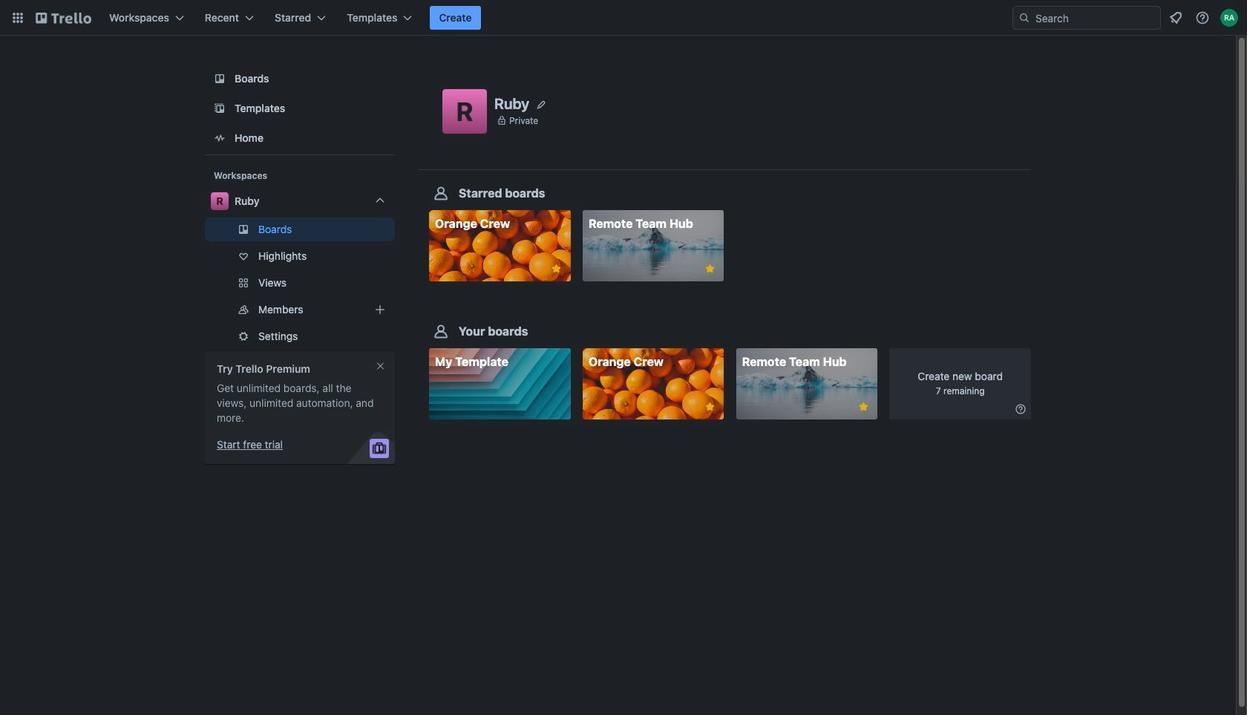 Task type: describe. For each thing, give the bounding box(es) containing it.
search image
[[1019, 12, 1031, 24]]

ruby anderson (rubyanderson7) image
[[1221, 9, 1239, 27]]

Search field
[[1031, 7, 1161, 28]]

1 click to unstar this board. it will be removed from your starred list. image from the left
[[550, 262, 563, 276]]

sm image
[[1014, 402, 1029, 417]]

board image
[[211, 70, 229, 88]]

click to unstar this board. it will be removed from your starred list. image
[[857, 400, 871, 414]]

primary element
[[0, 0, 1248, 36]]



Task type: locate. For each thing, give the bounding box(es) containing it.
0 horizontal spatial click to unstar this board. it will be removed from your starred list. image
[[550, 262, 563, 276]]

click to unstar this board. it will be removed from your starred list. image
[[550, 262, 563, 276], [704, 262, 717, 276]]

add image
[[371, 301, 389, 319]]

0 notifications image
[[1167, 9, 1185, 27]]

home image
[[211, 129, 229, 147]]

2 click to unstar this board. it will be removed from your starred list. image from the left
[[704, 262, 717, 276]]

open information menu image
[[1196, 10, 1211, 25]]

template board image
[[211, 100, 229, 117]]

back to home image
[[36, 6, 91, 30]]

1 horizontal spatial click to unstar this board. it will be removed from your starred list. image
[[704, 262, 717, 276]]



Task type: vqa. For each thing, say whether or not it's contained in the screenshot.
sm icon
yes



